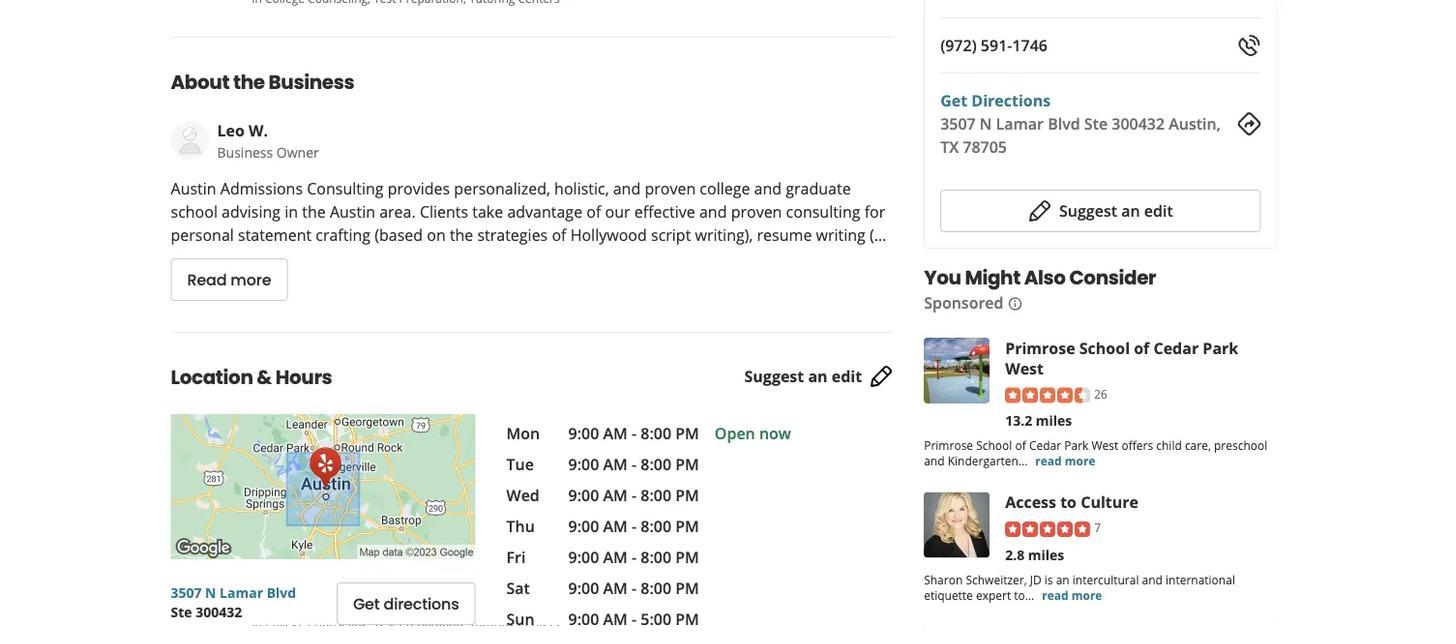 Task type: describe. For each thing, give the bounding box(es) containing it.
care,
[[1186, 438, 1212, 454]]

jd
[[1031, 572, 1042, 588]]

(972) 591-1746
[[941, 35, 1048, 56]]

cedar for primrose school of cedar park west
[[1154, 338, 1199, 359]]

read more for to
[[1043, 587, 1103, 603]]

thu
[[507, 516, 535, 537]]

schweitzer,
[[966, 572, 1028, 588]]

n inside the 3507 n lamar blvd ste 300432
[[205, 583, 216, 601]]

hours
[[276, 364, 332, 391]]

13.2
[[1006, 412, 1033, 430]]

get directions 3507 n lamar blvd ste 300432 austin, tx 78705
[[941, 90, 1221, 158]]

in
[[285, 201, 298, 222]]

9:00 am - 8:00 pm for wed
[[569, 485, 700, 506]]

sat
[[507, 578, 530, 598]]

school for primrose school of cedar park west
[[1080, 338, 1131, 359]]

now
[[760, 423, 792, 444]]

sharon schweitzer, jd is an intercultural and international etiquette expert to…
[[924, 572, 1236, 603]]

more for primrose
[[1065, 453, 1096, 469]]

am for tue
[[603, 454, 628, 475]]

tx
[[941, 137, 959, 158]]

8:00 for sat
[[641, 578, 672, 598]]

edit inside button
[[1145, 201, 1174, 222]]

8:00 for tue
[[641, 454, 672, 475]]

owner
[[277, 143, 319, 161]]

consider
[[1070, 265, 1157, 292]]

resume
[[757, 224, 812, 245]]

(based
[[375, 224, 423, 245]]

access to culture link
[[1006, 492, 1139, 513]]

an inside button
[[1122, 201, 1141, 222]]

primrose for primrose school of cedar park west offers child care, preschool and kindergarten…
[[924, 438, 974, 454]]

directions
[[972, 90, 1051, 111]]

access to culture
[[1006, 492, 1139, 513]]

3507 n lamar blvd ste 300432
[[171, 583, 296, 621]]

leo w. business owner
[[217, 120, 319, 161]]

0 horizontal spatial the
[[233, 69, 265, 96]]

24 pencil v2 image
[[870, 365, 894, 388]]

miles for access
[[1029, 545, 1065, 564]]

9:00 for mon
[[569, 423, 599, 444]]

get directions
[[353, 593, 459, 615]]

provides
[[388, 178, 450, 199]]

9:00 am - 8:00 pm for sat
[[569, 578, 700, 598]]

you
[[924, 265, 962, 292]]

about
[[171, 69, 230, 96]]

photo of leo w. image
[[171, 121, 210, 160]]

read more button
[[171, 258, 288, 301]]

2.8 miles
[[1006, 545, 1065, 564]]

and up our
[[613, 178, 641, 199]]

holistic,
[[555, 178, 609, 199]]

personal
[[171, 224, 234, 245]]

blvd inside the 3507 n lamar blvd ste 300432
[[267, 583, 296, 601]]

(972)
[[941, 35, 977, 56]]

fri
[[507, 547, 526, 567]]

pm for tue
[[676, 454, 700, 475]]

sharon
[[924, 572, 963, 588]]

also
[[1025, 265, 1066, 292]]

about the business
[[171, 69, 354, 96]]

24 directions v2 image
[[1238, 113, 1262, 136]]

read for primrose school of cedar park west
[[1036, 453, 1062, 469]]

more inside button
[[231, 269, 271, 291]]

austin admissions consulting provides personalized, holistic, and proven college and graduate school advising in the austin area.  clients take advantage of our effective and proven consulting for personal statement crafting (based on the strategies of hollywood script writing), resume writing ( …
[[171, 178, 887, 245]]

2 vertical spatial the
[[450, 224, 474, 245]]

read more link for to
[[1043, 587, 1103, 603]]

on
[[427, 224, 446, 245]]

24 phone v2 image
[[1238, 34, 1262, 58]]

primrose for primrose school of cedar park west
[[1006, 338, 1076, 359]]

of inside the primrose school of cedar park west offers child care, preschool and kindergarten…
[[1016, 438, 1027, 454]]

area.
[[380, 201, 416, 222]]

miles for primrose
[[1036, 412, 1073, 430]]

effective
[[635, 201, 696, 222]]

24 pencil v2 image
[[1029, 200, 1052, 223]]

13.2 miles
[[1006, 412, 1073, 430]]

…
[[875, 224, 887, 245]]

park for primrose school of cedar park west offers child care, preschool and kindergarten…
[[1065, 438, 1089, 454]]

access to culture image
[[924, 492, 990, 558]]

8:00 for thu
[[641, 516, 672, 537]]

access
[[1006, 492, 1057, 513]]

etiquette
[[924, 587, 974, 603]]

1 vertical spatial the
[[302, 201, 326, 222]]

9:00 for sat
[[569, 578, 599, 598]]

suggest an edit button
[[941, 190, 1262, 233]]

of inside the primrose school of cedar park west
[[1135, 338, 1150, 359]]

west for primrose school of cedar park west offers child care, preschool and kindergarten…
[[1092, 438, 1119, 454]]

3507 n lamar blvd link
[[171, 583, 296, 601]]

read more
[[187, 269, 271, 291]]

wed
[[507, 485, 540, 506]]

pm for thu
[[676, 516, 700, 537]]

16 info v2 image
[[1008, 296, 1024, 312]]

8:00 for wed
[[641, 485, 672, 506]]

graduate
[[786, 178, 851, 199]]

sponsored
[[924, 293, 1004, 314]]

location & hours element
[[140, 332, 924, 626]]

mon
[[507, 423, 540, 444]]

- for thu
[[632, 516, 637, 537]]

consulting
[[786, 201, 861, 222]]

read more link for school
[[1036, 453, 1096, 469]]

n inside get directions 3507 n lamar blvd ste 300432 austin, tx 78705
[[980, 114, 992, 134]]

&
[[257, 364, 272, 391]]

location & hours
[[171, 364, 332, 391]]

blvd inside get directions 3507 n lamar blvd ste 300432 austin, tx 78705
[[1048, 114, 1081, 134]]

writing),
[[695, 224, 753, 245]]

am for sat
[[603, 578, 628, 598]]

26
[[1095, 386, 1108, 402]]

map image
[[171, 414, 476, 559]]

- for mon
[[632, 423, 637, 444]]

4.5 star rating image
[[1006, 388, 1091, 403]]

primrose school of cedar park west offers child care, preschool and kindergarten…
[[924, 438, 1268, 469]]

to
[[1061, 492, 1077, 513]]

2.8
[[1006, 545, 1025, 564]]

- for wed
[[632, 485, 637, 506]]

advantage
[[508, 201, 583, 222]]

crafting
[[316, 224, 371, 245]]

9:00 for tue
[[569, 454, 599, 475]]



Task type: vqa. For each thing, say whether or not it's contained in the screenshot.
leftmost Delis
no



Task type: locate. For each thing, give the bounding box(es) containing it.
and right college
[[755, 178, 782, 199]]

- for tue
[[632, 454, 637, 475]]

and right intercultural
[[1143, 572, 1163, 588]]

austin
[[171, 178, 216, 199], [330, 201, 376, 222]]

1 horizontal spatial 300432
[[1112, 114, 1165, 134]]

1 horizontal spatial austin
[[330, 201, 376, 222]]

primrose inside the primrose school of cedar park west
[[1006, 338, 1076, 359]]

an
[[1122, 201, 1141, 222], [809, 366, 828, 387], [1057, 572, 1070, 588]]

1 vertical spatial miles
[[1029, 545, 1065, 564]]

suggest an edit inside suggest an edit button
[[1060, 201, 1174, 222]]

6 - from the top
[[632, 578, 637, 598]]

an inside location & hours 'element'
[[809, 366, 828, 387]]

1 vertical spatial park
[[1065, 438, 1089, 454]]

1 horizontal spatial cedar
[[1154, 338, 1199, 359]]

9:00 for wed
[[569, 485, 599, 506]]

4 pm from the top
[[676, 516, 700, 537]]

0 vertical spatial cedar
[[1154, 338, 1199, 359]]

cedar inside the primrose school of cedar park west offers child care, preschool and kindergarten…
[[1030, 438, 1062, 454]]

1 horizontal spatial suggest an edit
[[1060, 201, 1174, 222]]

1 horizontal spatial ste
[[1085, 114, 1108, 134]]

edit up consider
[[1145, 201, 1174, 222]]

2 am from the top
[[603, 454, 628, 475]]

1 vertical spatial read more
[[1043, 587, 1103, 603]]

1 horizontal spatial school
[[1080, 338, 1131, 359]]

2 8:00 from the top
[[641, 454, 672, 475]]

1 vertical spatial cedar
[[1030, 438, 1062, 454]]

get directions link
[[941, 90, 1051, 111]]

business
[[269, 69, 354, 96], [217, 143, 273, 161]]

0 vertical spatial park
[[1203, 338, 1239, 359]]

international
[[1166, 572, 1236, 588]]

about the business element
[[140, 37, 901, 301]]

0 vertical spatial business
[[269, 69, 354, 96]]

open
[[715, 423, 756, 444]]

2 vertical spatial more
[[1072, 587, 1103, 603]]

6 pm from the top
[[676, 578, 700, 598]]

1 vertical spatial blvd
[[267, 583, 296, 601]]

0 horizontal spatial park
[[1065, 438, 1089, 454]]

0 vertical spatial read more
[[1036, 453, 1096, 469]]

6 9:00 from the top
[[569, 578, 599, 598]]

5 8:00 from the top
[[641, 547, 672, 567]]

-
[[632, 423, 637, 444], [632, 454, 637, 475], [632, 485, 637, 506], [632, 516, 637, 537], [632, 547, 637, 567], [632, 578, 637, 598]]

9:00 right 'sat'
[[569, 578, 599, 598]]

suggest right 24 pencil v2 icon
[[1060, 201, 1118, 222]]

school
[[171, 201, 218, 222]]

0 horizontal spatial 300432
[[196, 602, 242, 621]]

2 - from the top
[[632, 454, 637, 475]]

0 horizontal spatial suggest an edit
[[745, 366, 863, 387]]

1 horizontal spatial n
[[980, 114, 992, 134]]

intercultural
[[1073, 572, 1140, 588]]

west up 4.5 star rating image
[[1006, 358, 1044, 379]]

0 vertical spatial read
[[1036, 453, 1062, 469]]

primrose school of cedar park west
[[1006, 338, 1239, 379]]

our
[[605, 201, 631, 222]]

3507
[[941, 114, 976, 134], [171, 583, 202, 601]]

of left our
[[587, 201, 601, 222]]

0 vertical spatial 3507
[[941, 114, 976, 134]]

1 8:00 from the top
[[641, 423, 672, 444]]

expert
[[977, 587, 1012, 603]]

suggest inside location & hours 'element'
[[745, 366, 805, 387]]

pm for mon
[[676, 423, 700, 444]]

edit left 24 pencil v2 image
[[832, 366, 863, 387]]

am
[[603, 423, 628, 444], [603, 454, 628, 475], [603, 485, 628, 506], [603, 516, 628, 537], [603, 547, 628, 567], [603, 578, 628, 598]]

1 horizontal spatial the
[[302, 201, 326, 222]]

1 horizontal spatial primrose
[[1006, 338, 1076, 359]]

0 vertical spatial more
[[231, 269, 271, 291]]

west for primrose school of cedar park west
[[1006, 358, 1044, 379]]

0 horizontal spatial n
[[205, 583, 216, 601]]

more up access to culture link
[[1065, 453, 1096, 469]]

1 vertical spatial primrose
[[924, 438, 974, 454]]

park inside the primrose school of cedar park west offers child care, preschool and kindergarten…
[[1065, 438, 1089, 454]]

an inside sharon schweitzer, jd is an intercultural and international etiquette expert to…
[[1057, 572, 1070, 588]]

1 pm from the top
[[676, 423, 700, 444]]

8:00
[[641, 423, 672, 444], [641, 454, 672, 475], [641, 485, 672, 506], [641, 516, 672, 537], [641, 547, 672, 567], [641, 578, 672, 598]]

5 9:00 from the top
[[569, 547, 599, 567]]

1 horizontal spatial suggest
[[1060, 201, 1118, 222]]

0 vertical spatial austin
[[171, 178, 216, 199]]

an up consider
[[1122, 201, 1141, 222]]

0 vertical spatial west
[[1006, 358, 1044, 379]]

directions
[[384, 593, 459, 615]]

of down consider
[[1135, 338, 1150, 359]]

pm for sat
[[676, 578, 700, 598]]

suggest an edit up now
[[745, 366, 863, 387]]

78705
[[963, 137, 1008, 158]]

suggest an edit link
[[745, 365, 894, 388]]

miles down 4.5 star rating image
[[1036, 412, 1073, 430]]

pm for wed
[[676, 485, 700, 506]]

cedar down the 13.2 miles
[[1030, 438, 1062, 454]]

to…
[[1015, 587, 1035, 603]]

(
[[870, 224, 875, 245]]

w.
[[249, 120, 268, 141]]

read more right jd
[[1043, 587, 1103, 603]]

1 9:00 from the top
[[569, 423, 599, 444]]

9:00 for fri
[[569, 547, 599, 567]]

primrose inside the primrose school of cedar park west offers child care, preschool and kindergarten…
[[924, 438, 974, 454]]

1 am from the top
[[603, 423, 628, 444]]

7
[[1095, 520, 1101, 536]]

lamar inside the 3507 n lamar blvd ste 300432
[[220, 583, 263, 601]]

1 vertical spatial 3507
[[171, 583, 202, 601]]

4 9:00 from the top
[[569, 516, 599, 537]]

1 vertical spatial 300432
[[196, 602, 242, 621]]

1 vertical spatial business
[[217, 143, 273, 161]]

1 horizontal spatial an
[[1057, 572, 1070, 588]]

statement
[[238, 224, 312, 245]]

and
[[613, 178, 641, 199], [755, 178, 782, 199], [700, 201, 727, 222], [924, 453, 945, 469], [1143, 572, 1163, 588]]

300432 down 3507 n lamar blvd link
[[196, 602, 242, 621]]

1 horizontal spatial park
[[1203, 338, 1239, 359]]

1746
[[1013, 35, 1048, 56]]

1 vertical spatial suggest an edit
[[745, 366, 863, 387]]

6 am from the top
[[603, 578, 628, 598]]

the right about
[[233, 69, 265, 96]]

ste down 3507 n lamar blvd link
[[171, 602, 192, 621]]

clients
[[420, 201, 469, 222]]

1 vertical spatial more
[[1065, 453, 1096, 469]]

0 horizontal spatial blvd
[[267, 583, 296, 601]]

1 horizontal spatial lamar
[[996, 114, 1044, 134]]

business for the
[[269, 69, 354, 96]]

1 vertical spatial n
[[205, 583, 216, 601]]

you might also consider
[[924, 265, 1157, 292]]

advising
[[222, 201, 281, 222]]

the right in
[[302, 201, 326, 222]]

3 9:00 am - 8:00 pm from the top
[[569, 485, 700, 506]]

get for get directions 3507 n lamar blvd ste 300432 austin, tx 78705
[[941, 90, 968, 111]]

culture
[[1081, 492, 1139, 513]]

9:00
[[569, 423, 599, 444], [569, 454, 599, 475], [569, 485, 599, 506], [569, 516, 599, 537], [569, 547, 599, 567], [569, 578, 599, 598]]

writing
[[816, 224, 866, 245]]

preschool
[[1215, 438, 1268, 454]]

school up 26
[[1080, 338, 1131, 359]]

west inside the primrose school of cedar park west
[[1006, 358, 1044, 379]]

0 vertical spatial n
[[980, 114, 992, 134]]

1 vertical spatial edit
[[832, 366, 863, 387]]

read more link up 'to'
[[1036, 453, 1096, 469]]

0 vertical spatial primrose
[[1006, 338, 1076, 359]]

kindergarten…
[[948, 453, 1028, 469]]

blvd
[[1048, 114, 1081, 134], [267, 583, 296, 601]]

strategies
[[478, 224, 548, 245]]

1 vertical spatial get
[[353, 593, 380, 615]]

0 horizontal spatial cedar
[[1030, 438, 1062, 454]]

get for get directions
[[353, 593, 380, 615]]

of down 13.2
[[1016, 438, 1027, 454]]

ste inside get directions 3507 n lamar blvd ste 300432 austin, tx 78705
[[1085, 114, 1108, 134]]

business up 'owner'
[[269, 69, 354, 96]]

might
[[965, 265, 1021, 292]]

0 vertical spatial lamar
[[996, 114, 1044, 134]]

for
[[865, 201, 886, 222]]

personalized,
[[454, 178, 551, 199]]

9:00 for thu
[[569, 516, 599, 537]]

0 vertical spatial suggest an edit
[[1060, 201, 1174, 222]]

pm
[[676, 423, 700, 444], [676, 454, 700, 475], [676, 485, 700, 506], [676, 516, 700, 537], [676, 547, 700, 567], [676, 578, 700, 598]]

0 horizontal spatial west
[[1006, 358, 1044, 379]]

9:00 am - 8:00 pm for thu
[[569, 516, 700, 537]]

300432
[[1112, 114, 1165, 134], [196, 602, 242, 621]]

and up writing),
[[700, 201, 727, 222]]

read
[[1036, 453, 1062, 469], [1043, 587, 1069, 603]]

6 8:00 from the top
[[641, 578, 672, 598]]

cedar for primrose school of cedar park west offers child care, preschool and kindergarten…
[[1030, 438, 1062, 454]]

1 vertical spatial school
[[977, 438, 1013, 454]]

n
[[980, 114, 992, 134], [205, 583, 216, 601]]

0 horizontal spatial austin
[[171, 178, 216, 199]]

of down advantage
[[552, 224, 567, 245]]

2 horizontal spatial the
[[450, 224, 474, 245]]

school for primrose school of cedar park west offers child care, preschool and kindergarten…
[[977, 438, 1013, 454]]

get inside get directions link
[[353, 593, 380, 615]]

1 horizontal spatial blvd
[[1048, 114, 1081, 134]]

primrose up 4.5 star rating image
[[1006, 338, 1076, 359]]

591-
[[981, 35, 1013, 56]]

proven
[[645, 178, 696, 199], [731, 201, 782, 222]]

300432 inside get directions 3507 n lamar blvd ste 300432 austin, tx 78705
[[1112, 114, 1165, 134]]

0 horizontal spatial ste
[[171, 602, 192, 621]]

and left kindergarten…
[[924, 453, 945, 469]]

ste up suggest an edit button
[[1085, 114, 1108, 134]]

0 horizontal spatial 3507
[[171, 583, 202, 601]]

3 8:00 from the top
[[641, 485, 672, 506]]

1 vertical spatial suggest
[[745, 366, 805, 387]]

0 vertical spatial proven
[[645, 178, 696, 199]]

get inside get directions 3507 n lamar blvd ste 300432 austin, tx 78705
[[941, 90, 968, 111]]

tue
[[507, 454, 534, 475]]

script
[[651, 224, 691, 245]]

3 9:00 from the top
[[569, 485, 599, 506]]

more
[[231, 269, 271, 291], [1065, 453, 1096, 469], [1072, 587, 1103, 603]]

8:00 for mon
[[641, 423, 672, 444]]

3 am from the top
[[603, 485, 628, 506]]

4 8:00 from the top
[[641, 516, 672, 537]]

proven up 'resume'
[[731, 201, 782, 222]]

9:00 right "tue"
[[569, 454, 599, 475]]

proven up the effective
[[645, 178, 696, 199]]

9:00 right wed
[[569, 485, 599, 506]]

1 - from the top
[[632, 423, 637, 444]]

3 pm from the top
[[676, 485, 700, 506]]

3 - from the top
[[632, 485, 637, 506]]

read more link right jd
[[1043, 587, 1103, 603]]

0 vertical spatial get
[[941, 90, 968, 111]]

5 am from the top
[[603, 547, 628, 567]]

1 vertical spatial read
[[1043, 587, 1069, 603]]

the right 'on'
[[450, 224, 474, 245]]

8:00 for fri
[[641, 547, 672, 567]]

more for access
[[1072, 587, 1103, 603]]

business for w.
[[217, 143, 273, 161]]

1 vertical spatial read more link
[[1043, 587, 1103, 603]]

0 vertical spatial school
[[1080, 338, 1131, 359]]

and inside sharon schweitzer, jd is an intercultural and international etiquette expert to…
[[1143, 572, 1163, 588]]

primrose down primrose school of cedar park west image
[[924, 438, 974, 454]]

park for primrose school of cedar park west
[[1203, 338, 1239, 359]]

an left 24 pencil v2 image
[[809, 366, 828, 387]]

austin,
[[1169, 114, 1221, 134]]

miles up the is
[[1029, 545, 1065, 564]]

9:00 right thu
[[569, 516, 599, 537]]

0 vertical spatial edit
[[1145, 201, 1174, 222]]

1 vertical spatial ste
[[171, 602, 192, 621]]

and inside the primrose school of cedar park west offers child care, preschool and kindergarten…
[[924, 453, 945, 469]]

0 horizontal spatial lamar
[[220, 583, 263, 601]]

primrose school of cedar park west link
[[1006, 338, 1239, 379]]

offers
[[1122, 438, 1154, 454]]

an right the is
[[1057, 572, 1070, 588]]

1 horizontal spatial proven
[[731, 201, 782, 222]]

9:00 right mon
[[569, 423, 599, 444]]

- for sat
[[632, 578, 637, 598]]

open now
[[715, 423, 792, 444]]

6 9:00 am - 8:00 pm from the top
[[569, 578, 700, 598]]

1 vertical spatial west
[[1092, 438, 1119, 454]]

0 vertical spatial 300432
[[1112, 114, 1165, 134]]

0 horizontal spatial an
[[809, 366, 828, 387]]

1 9:00 am - 8:00 pm from the top
[[569, 423, 700, 444]]

edit inside location & hours 'element'
[[832, 366, 863, 387]]

1 vertical spatial proven
[[731, 201, 782, 222]]

park
[[1203, 338, 1239, 359], [1065, 438, 1089, 454]]

1 vertical spatial an
[[809, 366, 828, 387]]

3507 inside get directions 3507 n lamar blvd ste 300432 austin, tx 78705
[[941, 114, 976, 134]]

read right jd
[[1043, 587, 1069, 603]]

4 9:00 am - 8:00 pm from the top
[[569, 516, 700, 537]]

read more for school
[[1036, 453, 1096, 469]]

school inside the primrose school of cedar park west
[[1080, 338, 1131, 359]]

5 9:00 am - 8:00 pm from the top
[[569, 547, 700, 567]]

read down the 13.2 miles
[[1036, 453, 1062, 469]]

9:00 am - 8:00 pm for tue
[[569, 454, 700, 475]]

austin down consulting
[[330, 201, 376, 222]]

admissions
[[220, 178, 303, 199]]

5 star rating image
[[1006, 522, 1091, 537]]

am for fri
[[603, 547, 628, 567]]

9:00 right fri
[[569, 547, 599, 567]]

0 vertical spatial the
[[233, 69, 265, 96]]

0 horizontal spatial suggest
[[745, 366, 805, 387]]

ste inside the 3507 n lamar blvd ste 300432
[[171, 602, 192, 621]]

lamar
[[996, 114, 1044, 134], [220, 583, 263, 601]]

2 horizontal spatial an
[[1122, 201, 1141, 222]]

park inside the primrose school of cedar park west
[[1203, 338, 1239, 359]]

300432 left austin,
[[1112, 114, 1165, 134]]

3507 inside the 3507 n lamar blvd ste 300432
[[171, 583, 202, 601]]

5 pm from the top
[[676, 547, 700, 567]]

lamar inside get directions 3507 n lamar blvd ste 300432 austin, tx 78705
[[996, 114, 1044, 134]]

4 - from the top
[[632, 516, 637, 537]]

1 horizontal spatial get
[[941, 90, 968, 111]]

west inside the primrose school of cedar park west offers child care, preschool and kindergarten…
[[1092, 438, 1119, 454]]

is
[[1045, 572, 1054, 588]]

300432 inside the 3507 n lamar blvd ste 300432
[[196, 602, 242, 621]]

suggest an edit up consider
[[1060, 201, 1174, 222]]

location
[[171, 364, 253, 391]]

read for access to culture
[[1043, 587, 1069, 603]]

consulting
[[307, 178, 384, 199]]

suggest inside button
[[1060, 201, 1118, 222]]

child
[[1157, 438, 1183, 454]]

am for thu
[[603, 516, 628, 537]]

2 pm from the top
[[676, 454, 700, 475]]

take
[[473, 201, 504, 222]]

college
[[700, 178, 751, 199]]

0 vertical spatial an
[[1122, 201, 1141, 222]]

suggest an edit inside suggest an edit link
[[745, 366, 863, 387]]

miles
[[1036, 412, 1073, 430], [1029, 545, 1065, 564]]

2 vertical spatial an
[[1057, 572, 1070, 588]]

1 vertical spatial austin
[[330, 201, 376, 222]]

5 - from the top
[[632, 547, 637, 567]]

0 vertical spatial suggest
[[1060, 201, 1118, 222]]

more right read
[[231, 269, 271, 291]]

business inside leo w. business owner
[[217, 143, 273, 161]]

9:00 am - 8:00 pm for mon
[[569, 423, 700, 444]]

of
[[587, 201, 601, 222], [552, 224, 567, 245], [1135, 338, 1150, 359], [1016, 438, 1027, 454]]

get up 'tx'
[[941, 90, 968, 111]]

4 am from the top
[[603, 516, 628, 537]]

0 vertical spatial ste
[[1085, 114, 1108, 134]]

9:00 am - 8:00 pm for fri
[[569, 547, 700, 567]]

read
[[187, 269, 227, 291]]

primrose school of cedar park west image
[[924, 338, 990, 404]]

0 horizontal spatial proven
[[645, 178, 696, 199]]

1 horizontal spatial west
[[1092, 438, 1119, 454]]

more right the is
[[1072, 587, 1103, 603]]

austin up school at the left of the page
[[171, 178, 216, 199]]

business down the w.
[[217, 143, 273, 161]]

west left offers
[[1092, 438, 1119, 454]]

0 horizontal spatial primrose
[[924, 438, 974, 454]]

0 vertical spatial blvd
[[1048, 114, 1081, 134]]

0 horizontal spatial edit
[[832, 366, 863, 387]]

- for fri
[[632, 547, 637, 567]]

cedar inside the primrose school of cedar park west
[[1154, 338, 1199, 359]]

0 vertical spatial miles
[[1036, 412, 1073, 430]]

get directions link
[[337, 582, 476, 625]]

1 vertical spatial lamar
[[220, 583, 263, 601]]

am for wed
[[603, 485, 628, 506]]

0 horizontal spatial school
[[977, 438, 1013, 454]]

0 vertical spatial read more link
[[1036, 453, 1096, 469]]

school down 13.2
[[977, 438, 1013, 454]]

read more up 'to'
[[1036, 453, 1096, 469]]

leo
[[217, 120, 245, 141]]

get left the directions at the bottom left of the page
[[353, 593, 380, 615]]

school inside the primrose school of cedar park west offers child care, preschool and kindergarten…
[[977, 438, 1013, 454]]

am for mon
[[603, 423, 628, 444]]

0 horizontal spatial get
[[353, 593, 380, 615]]

1 horizontal spatial 3507
[[941, 114, 976, 134]]

1 horizontal spatial edit
[[1145, 201, 1174, 222]]

cedar down consider
[[1154, 338, 1199, 359]]

2 9:00 from the top
[[569, 454, 599, 475]]

pm for fri
[[676, 547, 700, 567]]

2 9:00 am - 8:00 pm from the top
[[569, 454, 700, 475]]

suggest up now
[[745, 366, 805, 387]]

read more link
[[1036, 453, 1096, 469], [1043, 587, 1103, 603]]



